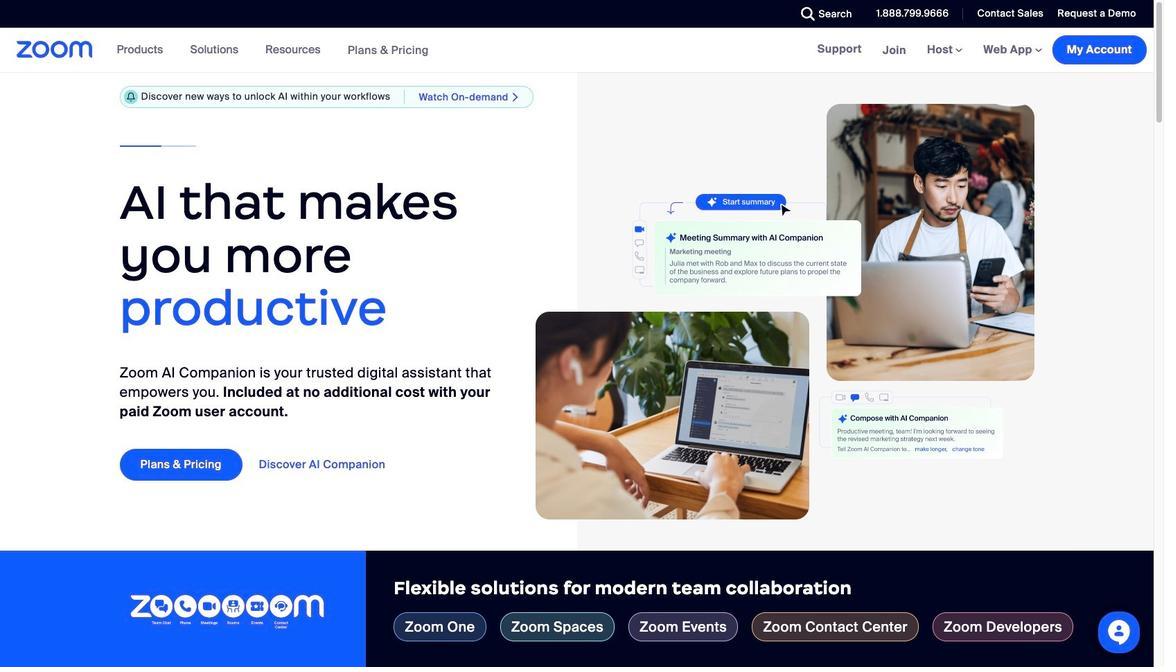 Task type: describe. For each thing, give the bounding box(es) containing it.
right image
[[509, 91, 523, 103]]

zoom unified communication platform image
[[131, 596, 325, 632]]



Task type: locate. For each thing, give the bounding box(es) containing it.
meetings navigation
[[818, 28, 1154, 73]]

banner
[[0, 28, 1154, 73]]

zoom logo image
[[17, 41, 93, 58]]

main content
[[0, 28, 1154, 667]]

0 vertical spatial zoom interface icon image
[[587, 194, 861, 305]]

product information navigation
[[106, 28, 439, 73]]

1 vertical spatial zoom interface icon image
[[819, 390, 1004, 459]]

zoom interface icon image
[[587, 194, 861, 305], [819, 390, 1004, 459]]

tab list
[[394, 613, 1126, 642]]

zoom one tab
[[394, 613, 486, 642]]



Task type: vqa. For each thing, say whether or not it's contained in the screenshot.
zoom one tab
yes



